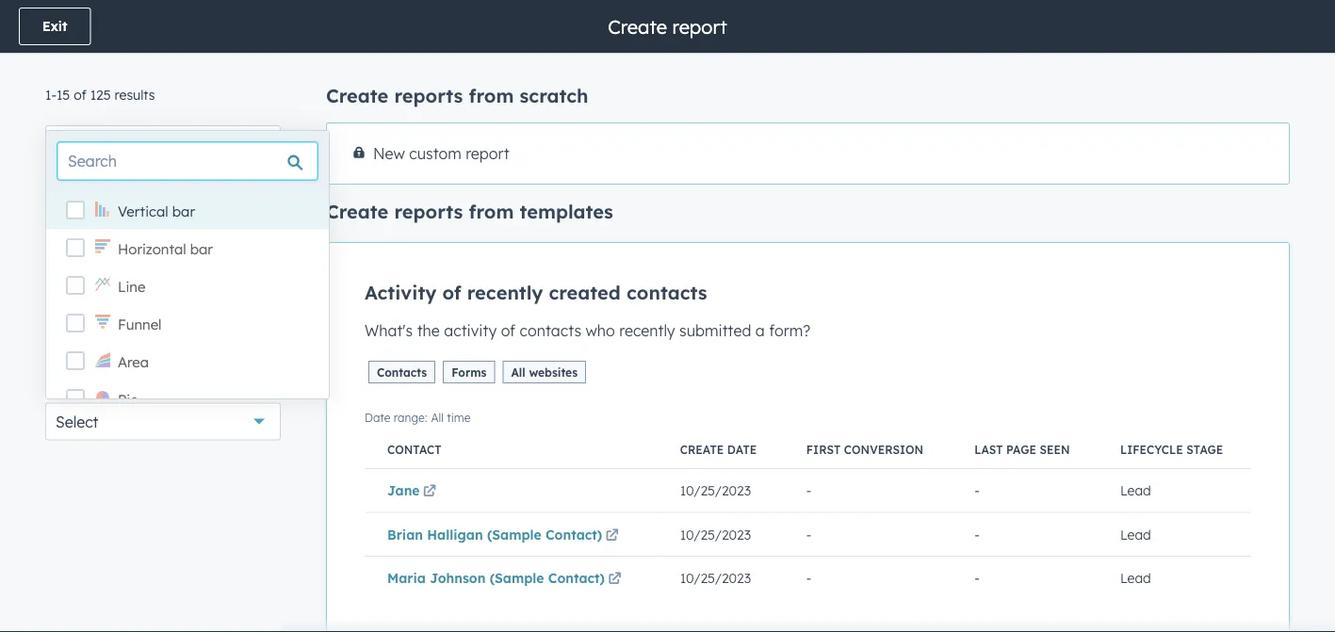 Task type: describe. For each thing, give the bounding box(es) containing it.
activity
[[365, 281, 437, 305]]

contact) for brian halligan (sample contact)
[[546, 526, 603, 543]]

0 horizontal spatial templates
[[105, 209, 170, 226]]

maria johnson (sample contact) link
[[387, 570, 625, 587]]

contact
[[387, 443, 442, 457]]

Search search field
[[45, 125, 281, 163]]

1 horizontal spatial templates
[[520, 200, 614, 223]]

1 vertical spatial recently
[[620, 321, 676, 340]]

0 horizontal spatial all
[[431, 411, 444, 425]]

list box containing vertical bar
[[46, 191, 329, 418]]

create reports from templates
[[326, 200, 614, 223]]

submitted
[[680, 321, 752, 340]]

create for create reports from templates
[[326, 200, 389, 223]]

bar for vertical bar
[[172, 202, 195, 220]]

from for scratch
[[469, 84, 514, 107]]

select for visualization
[[56, 412, 99, 431]]

visualization
[[45, 379, 129, 396]]

who
[[586, 321, 615, 340]]

125
[[90, 87, 111, 103]]

date range: all time
[[365, 411, 471, 425]]

activity of recently created contacts
[[365, 281, 708, 305]]

results
[[115, 87, 155, 103]]

forms
[[452, 365, 487, 379]]

created
[[549, 281, 621, 305]]

2 horizontal spatial of
[[501, 321, 516, 340]]

what's the activity of contacts who recently submitted a form?
[[365, 321, 811, 340]]

line
[[118, 278, 146, 296]]

link opens in a new window image
[[606, 530, 619, 543]]

filter templates
[[66, 209, 170, 226]]

contacts for of
[[520, 321, 582, 340]]

jane
[[387, 483, 420, 499]]

1 lead from the top
[[1121, 483, 1152, 499]]

first
[[807, 443, 841, 457]]

custom
[[409, 144, 462, 163]]

exit link
[[19, 8, 91, 45]]

0 vertical spatial all
[[511, 365, 526, 379]]

brian
[[387, 526, 423, 543]]

clear
[[45, 251, 80, 268]]

none checkbox containing activity of recently created contacts
[[326, 242, 1291, 633]]

vertical bar
[[118, 202, 195, 220]]

brian halligan (sample contact) link
[[387, 526, 622, 543]]

a
[[756, 321, 765, 340]]

(sample for halligan
[[487, 526, 542, 543]]

vertical
[[118, 202, 168, 220]]

conversion
[[845, 443, 924, 457]]

create date
[[680, 443, 757, 457]]

johnson
[[430, 570, 486, 587]]

horizontal bar
[[118, 240, 213, 258]]

time
[[447, 411, 471, 425]]

lead for johnson
[[1121, 570, 1152, 587]]

funnel
[[118, 315, 162, 333]]

reports for scratch
[[395, 84, 463, 107]]

link opens in a new window image for jane
[[423, 486, 437, 499]]

0 vertical spatial of
[[74, 87, 86, 103]]

contacts for created
[[627, 281, 708, 305]]

create for create report
[[608, 15, 667, 38]]

maria
[[387, 570, 426, 587]]

brian halligan (sample contact)
[[387, 526, 603, 543]]

contact) for maria johnson (sample contact)
[[548, 570, 605, 587]]

from for templates
[[469, 200, 514, 223]]

seen
[[1040, 443, 1071, 457]]

create report
[[608, 15, 728, 38]]

new
[[373, 144, 405, 163]]

select button
[[45, 403, 281, 441]]

filters
[[84, 251, 122, 268]]

stage
[[1187, 443, 1224, 457]]



Task type: vqa. For each thing, say whether or not it's contained in the screenshot.
All link
no



Task type: locate. For each thing, give the bounding box(es) containing it.
of
[[74, 87, 86, 103], [443, 281, 462, 305], [501, 321, 516, 340]]

templates
[[520, 200, 614, 223], [105, 209, 170, 226]]

0 horizontal spatial date
[[365, 411, 391, 425]]

data sources
[[45, 296, 130, 313]]

reports
[[395, 84, 463, 107], [395, 200, 463, 223]]

0 vertical spatial reports
[[395, 84, 463, 107]]

Search search field
[[58, 142, 318, 180]]

1 vertical spatial lead
[[1121, 526, 1152, 543]]

from left the scratch
[[469, 84, 514, 107]]

contacts
[[627, 281, 708, 305], [520, 321, 582, 340]]

link opens in a new window image inside brian halligan (sample contact) link
[[606, 530, 619, 543]]

0 vertical spatial 10/25/2023
[[680, 483, 752, 499]]

create for create date
[[680, 443, 724, 457]]

2 vertical spatial lead
[[1121, 570, 1152, 587]]

3 10/25/2023 from the top
[[680, 570, 752, 587]]

form?
[[770, 321, 811, 340]]

select inside dropdown button
[[56, 412, 99, 431]]

1 horizontal spatial date
[[728, 443, 757, 457]]

bar
[[172, 202, 195, 220], [190, 240, 213, 258]]

2 vertical spatial of
[[501, 321, 516, 340]]

all
[[511, 365, 526, 379], [431, 411, 444, 425]]

reports for templates
[[395, 200, 463, 223]]

recently up activity
[[467, 281, 543, 305]]

1 horizontal spatial recently
[[620, 321, 676, 340]]

3 lead from the top
[[1121, 570, 1152, 587]]

data
[[45, 296, 77, 313]]

create inside the page section element
[[608, 15, 667, 38]]

last page seen
[[975, 443, 1071, 457]]

from down new custom report on the left
[[469, 200, 514, 223]]

select
[[56, 329, 99, 348], [56, 412, 99, 431]]

horizontal
[[118, 240, 186, 258]]

1 horizontal spatial of
[[443, 281, 462, 305]]

recently
[[467, 281, 543, 305], [620, 321, 676, 340]]

report inside the page section element
[[673, 15, 728, 38]]

link opens in a new window image for brian halligan (sample contact)
[[606, 530, 619, 543]]

2 select from the top
[[56, 412, 99, 431]]

date left range:
[[365, 411, 391, 425]]

2 lead from the top
[[1121, 526, 1152, 543]]

pie
[[118, 391, 138, 409]]

clear filters
[[45, 251, 122, 268]]

0 vertical spatial contacts
[[627, 281, 708, 305]]

create for create reports from scratch
[[326, 84, 389, 107]]

1 horizontal spatial report
[[673, 15, 728, 38]]

1 vertical spatial (sample
[[490, 570, 544, 587]]

maria johnson (sample contact)
[[387, 570, 605, 587]]

1 10/25/2023 from the top
[[680, 483, 752, 499]]

area
[[118, 353, 149, 371]]

range:
[[394, 411, 427, 425]]

15
[[56, 87, 70, 103]]

contact) down brian halligan (sample contact) link
[[548, 570, 605, 587]]

0 vertical spatial from
[[469, 84, 514, 107]]

link opens in a new window image
[[423, 486, 437, 499], [423, 486, 437, 499], [606, 530, 619, 543], [609, 574, 622, 587], [609, 574, 622, 587]]

0 horizontal spatial of
[[74, 87, 86, 103]]

lead for halligan
[[1121, 526, 1152, 543]]

recently right "who" at the left bottom of the page
[[620, 321, 676, 340]]

2 reports from the top
[[395, 200, 463, 223]]

bar for horizontal bar
[[190, 240, 213, 258]]

1-
[[45, 87, 56, 103]]

of right 15
[[74, 87, 86, 103]]

None checkbox
[[326, 242, 1291, 633]]

lifecycle stage
[[1121, 443, 1224, 457]]

select down visualization
[[56, 412, 99, 431]]

contact) left link opens in a new window image
[[546, 526, 603, 543]]

jane link
[[387, 483, 440, 499]]

2 vertical spatial 10/25/2023
[[680, 570, 752, 587]]

halligan
[[427, 526, 483, 543]]

first conversion
[[807, 443, 924, 457]]

contact)
[[546, 526, 603, 543], [548, 570, 605, 587]]

0 vertical spatial report
[[673, 15, 728, 38]]

the
[[417, 321, 440, 340]]

10/25/2023 for johnson
[[680, 570, 752, 587]]

reports up custom
[[395, 84, 463, 107]]

contacts
[[377, 365, 427, 379]]

1 vertical spatial contact)
[[548, 570, 605, 587]]

0 vertical spatial contact)
[[546, 526, 603, 543]]

1 horizontal spatial all
[[511, 365, 526, 379]]

1-15 of 125 results
[[45, 87, 155, 103]]

0 vertical spatial lead
[[1121, 483, 1152, 499]]

websites
[[529, 365, 578, 379]]

date
[[365, 411, 391, 425], [728, 443, 757, 457]]

report
[[673, 15, 728, 38], [466, 144, 510, 163]]

activity
[[444, 321, 497, 340]]

reports down custom
[[395, 200, 463, 223]]

all left websites
[[511, 365, 526, 379]]

0 vertical spatial bar
[[172, 202, 195, 220]]

(sample
[[487, 526, 542, 543], [490, 570, 544, 587]]

report inside option
[[466, 144, 510, 163]]

from
[[469, 84, 514, 107], [469, 200, 514, 223]]

0 vertical spatial date
[[365, 411, 391, 425]]

-
[[807, 483, 812, 499], [975, 483, 980, 499], [807, 526, 812, 543], [975, 526, 980, 543], [807, 570, 812, 587], [975, 570, 980, 587]]

10/25/2023
[[680, 483, 752, 499], [680, 526, 752, 543], [680, 570, 752, 587]]

of up activity
[[443, 281, 462, 305]]

list box
[[46, 191, 329, 418]]

scratch
[[520, 84, 589, 107]]

(sample up maria johnson (sample contact) link
[[487, 526, 542, 543]]

(sample down brian halligan (sample contact) link
[[490, 570, 544, 587]]

1 from from the top
[[469, 84, 514, 107]]

1 vertical spatial reports
[[395, 200, 463, 223]]

templates up created at left
[[520, 200, 614, 223]]

1 vertical spatial all
[[431, 411, 444, 425]]

New custom report checkbox
[[326, 123, 1291, 185]]

1 vertical spatial 10/25/2023
[[680, 526, 752, 543]]

1 vertical spatial contacts
[[520, 321, 582, 340]]

new custom report
[[373, 144, 510, 163]]

bar right vertical on the top left of page
[[172, 202, 195, 220]]

sources
[[81, 296, 130, 313]]

create inside option
[[680, 443, 724, 457]]

contacts up submitted
[[627, 281, 708, 305]]

10/25/2023 for halligan
[[680, 526, 752, 543]]

templates up horizontal
[[105, 209, 170, 226]]

all left time in the left bottom of the page
[[431, 411, 444, 425]]

1 horizontal spatial contacts
[[627, 281, 708, 305]]

of right activity
[[501, 321, 516, 340]]

select for data sources
[[56, 329, 99, 348]]

2 10/25/2023 from the top
[[680, 526, 752, 543]]

exit
[[42, 18, 67, 34]]

filter
[[66, 209, 101, 226]]

1 vertical spatial bar
[[190, 240, 213, 258]]

1 vertical spatial select
[[56, 412, 99, 431]]

1 select from the top
[[56, 329, 99, 348]]

1 vertical spatial of
[[443, 281, 462, 305]]

bar right horizontal
[[190, 240, 213, 258]]

create
[[608, 15, 667, 38], [326, 84, 389, 107], [326, 200, 389, 223], [680, 443, 724, 457]]

0 vertical spatial (sample
[[487, 526, 542, 543]]

1 vertical spatial from
[[469, 200, 514, 223]]

link opens in a new window image for maria johnson (sample contact)
[[609, 574, 622, 587]]

select down data sources
[[56, 329, 99, 348]]

0 horizontal spatial report
[[466, 144, 510, 163]]

contacts down activity of recently created contacts
[[520, 321, 582, 340]]

2 from from the top
[[469, 200, 514, 223]]

0 vertical spatial recently
[[467, 281, 543, 305]]

0 horizontal spatial contacts
[[520, 321, 582, 340]]

select inside popup button
[[56, 329, 99, 348]]

page section element
[[0, 0, 1336, 53]]

create reports from scratch
[[326, 84, 589, 107]]

0 horizontal spatial recently
[[467, 281, 543, 305]]

select button
[[45, 320, 281, 358]]

what's
[[365, 321, 413, 340]]

last
[[975, 443, 1004, 457]]

(sample for johnson
[[490, 570, 544, 587]]

1 vertical spatial date
[[728, 443, 757, 457]]

clear filters button
[[45, 248, 122, 271]]

all websites
[[511, 365, 578, 379]]

page
[[1007, 443, 1037, 457]]

1 reports from the top
[[395, 84, 463, 107]]

lead
[[1121, 483, 1152, 499], [1121, 526, 1152, 543], [1121, 570, 1152, 587]]

1 vertical spatial report
[[466, 144, 510, 163]]

0 vertical spatial select
[[56, 329, 99, 348]]

lifecycle
[[1121, 443, 1184, 457]]

date left first
[[728, 443, 757, 457]]



